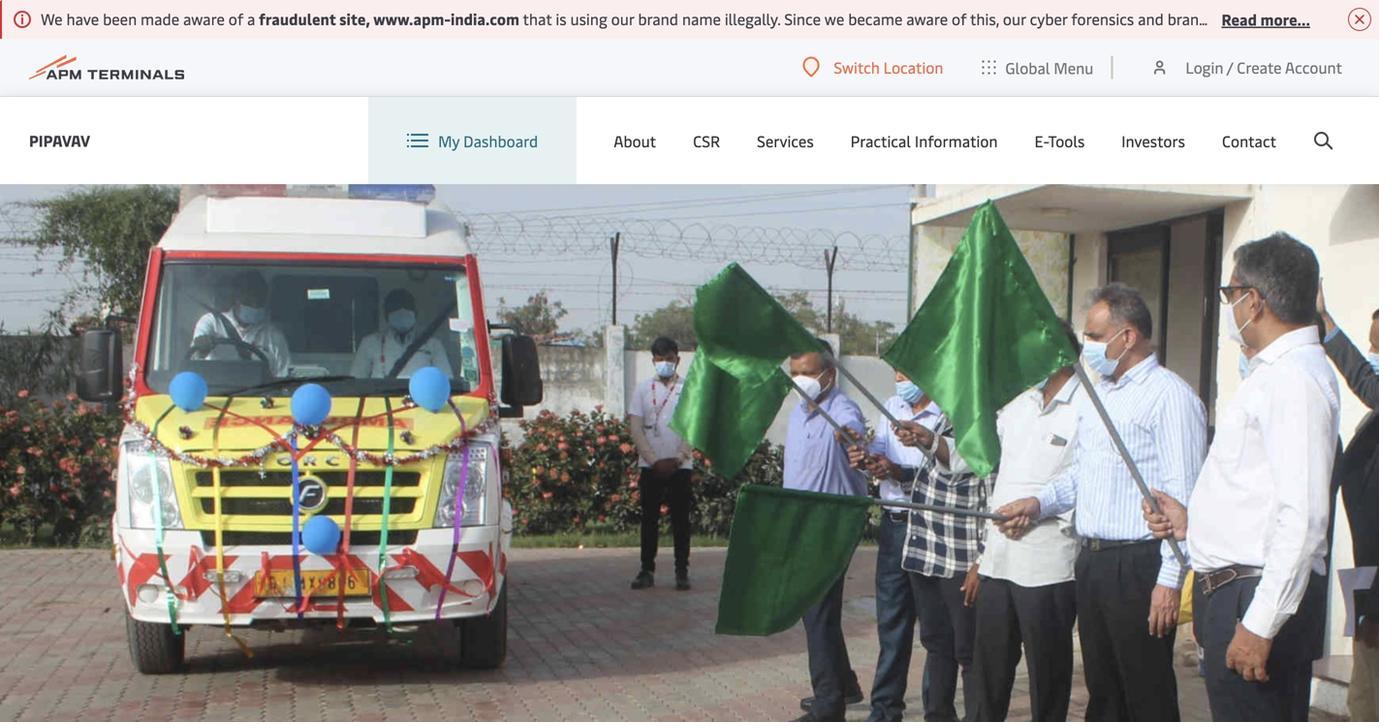 Task type: vqa. For each thing, say whether or not it's contained in the screenshot.
second have from the left
yes



Task type: locate. For each thing, give the bounding box(es) containing it.
is
[[556, 8, 567, 29]]

1 horizontal spatial been
[[1288, 8, 1322, 29]]

of
[[229, 8, 243, 29], [952, 8, 967, 29]]

practical information
[[851, 130, 998, 151]]

site,
[[339, 8, 370, 29]]

0 horizontal spatial of
[[229, 8, 243, 29]]

about button
[[614, 97, 656, 184]]

menu
[[1054, 57, 1094, 78]]

1 horizontal spatial of
[[952, 8, 967, 29]]

1 brand from the left
[[638, 8, 678, 29]]

of left this,
[[952, 8, 967, 29]]

2 brand from the left
[[1168, 8, 1208, 29]]

have right the team
[[1251, 8, 1284, 29]]

fraudulent
[[259, 8, 336, 29]]

information
[[915, 130, 998, 151]]

2 of from the left
[[952, 8, 967, 29]]

www.apm-
[[373, 8, 451, 29]]

0 horizontal spatial brand
[[638, 8, 678, 29]]

services
[[757, 130, 814, 151]]

since
[[784, 8, 821, 29]]

team
[[1211, 8, 1247, 29]]

1 aware from the left
[[183, 8, 225, 29]]

220228 pipavav ambulance image
[[0, 184, 1379, 722]]

pipavav link
[[29, 128, 90, 153]]

dashboard
[[463, 130, 538, 151]]

1 horizontal spatial have
[[1251, 8, 1284, 29]]

we have been made aware of a fraudulent site, www.apm-india.com that is using our brand name illegally. since we became aware of this, our cyber forensics and brand team have been working
[[41, 8, 1379, 29]]

investors button
[[1122, 97, 1185, 184]]

aware right made
[[183, 8, 225, 29]]

that
[[523, 8, 552, 29]]

our right this,
[[1003, 8, 1026, 29]]

have
[[66, 8, 99, 29], [1251, 8, 1284, 29]]

0 horizontal spatial our
[[611, 8, 634, 29]]

my
[[438, 130, 460, 151]]

our right using
[[611, 8, 634, 29]]

e-tools
[[1035, 130, 1085, 151]]

1 horizontal spatial our
[[1003, 8, 1026, 29]]

1 of from the left
[[229, 8, 243, 29]]

0 horizontal spatial have
[[66, 8, 99, 29]]

aware
[[183, 8, 225, 29], [906, 8, 948, 29]]

1 horizontal spatial aware
[[906, 8, 948, 29]]

account
[[1285, 57, 1342, 78]]

0 horizontal spatial been
[[103, 8, 137, 29]]

brand right and
[[1168, 8, 1208, 29]]

practical
[[851, 130, 911, 151]]

our
[[611, 8, 634, 29], [1003, 8, 1026, 29]]

login / create account
[[1186, 57, 1342, 78]]

2 have from the left
[[1251, 8, 1284, 29]]

brand
[[638, 8, 678, 29], [1168, 8, 1208, 29]]

more...
[[1261, 8, 1310, 29]]

a
[[247, 8, 255, 29]]

of left a
[[229, 8, 243, 29]]

cyber
[[1030, 8, 1068, 29]]

read more...
[[1222, 8, 1310, 29]]

have right "we"
[[66, 8, 99, 29]]

been left working
[[1288, 8, 1322, 29]]

1 horizontal spatial brand
[[1168, 8, 1208, 29]]

close alert image
[[1348, 8, 1371, 31]]

we
[[825, 8, 844, 29]]

brand left 'name' on the top of the page
[[638, 8, 678, 29]]

been left made
[[103, 8, 137, 29]]

we
[[41, 8, 63, 29]]

0 horizontal spatial aware
[[183, 8, 225, 29]]

aware up location
[[906, 8, 948, 29]]

been
[[103, 8, 137, 29], [1288, 8, 1322, 29]]



Task type: describe. For each thing, give the bounding box(es) containing it.
2 aware from the left
[[906, 8, 948, 29]]

my dashboard
[[438, 130, 538, 151]]

working
[[1325, 8, 1379, 29]]

using
[[570, 8, 607, 29]]

/
[[1227, 57, 1233, 78]]

2 our from the left
[[1003, 8, 1026, 29]]

e-
[[1035, 130, 1048, 151]]

my dashboard button
[[407, 97, 538, 184]]

location
[[884, 57, 943, 78]]

read
[[1222, 8, 1257, 29]]

global
[[1005, 57, 1050, 78]]

read more... button
[[1222, 7, 1310, 31]]

name
[[682, 8, 721, 29]]

switch location button
[[803, 56, 943, 78]]

became
[[848, 8, 903, 29]]

1 our from the left
[[611, 8, 634, 29]]

1 been from the left
[[103, 8, 137, 29]]

practical information button
[[851, 97, 998, 184]]

pipavav
[[29, 130, 90, 151]]

global menu
[[1005, 57, 1094, 78]]

switch location
[[834, 57, 943, 78]]

login / create account link
[[1150, 39, 1342, 96]]

2 been from the left
[[1288, 8, 1322, 29]]

contact button
[[1222, 97, 1276, 184]]

services button
[[757, 97, 814, 184]]

about
[[614, 130, 656, 151]]

contact
[[1222, 130, 1276, 151]]

1 have from the left
[[66, 8, 99, 29]]

global menu button
[[963, 38, 1113, 96]]

csr
[[693, 130, 720, 151]]

create
[[1237, 57, 1282, 78]]

login
[[1186, 57, 1223, 78]]

and
[[1138, 8, 1164, 29]]

this,
[[970, 8, 999, 29]]

illegally.
[[725, 8, 781, 29]]

switch
[[834, 57, 880, 78]]

made
[[141, 8, 179, 29]]

e-tools button
[[1035, 97, 1085, 184]]

forensics
[[1071, 8, 1134, 29]]

india.com
[[451, 8, 519, 29]]

investors
[[1122, 130, 1185, 151]]

csr button
[[693, 97, 720, 184]]

tools
[[1048, 130, 1085, 151]]



